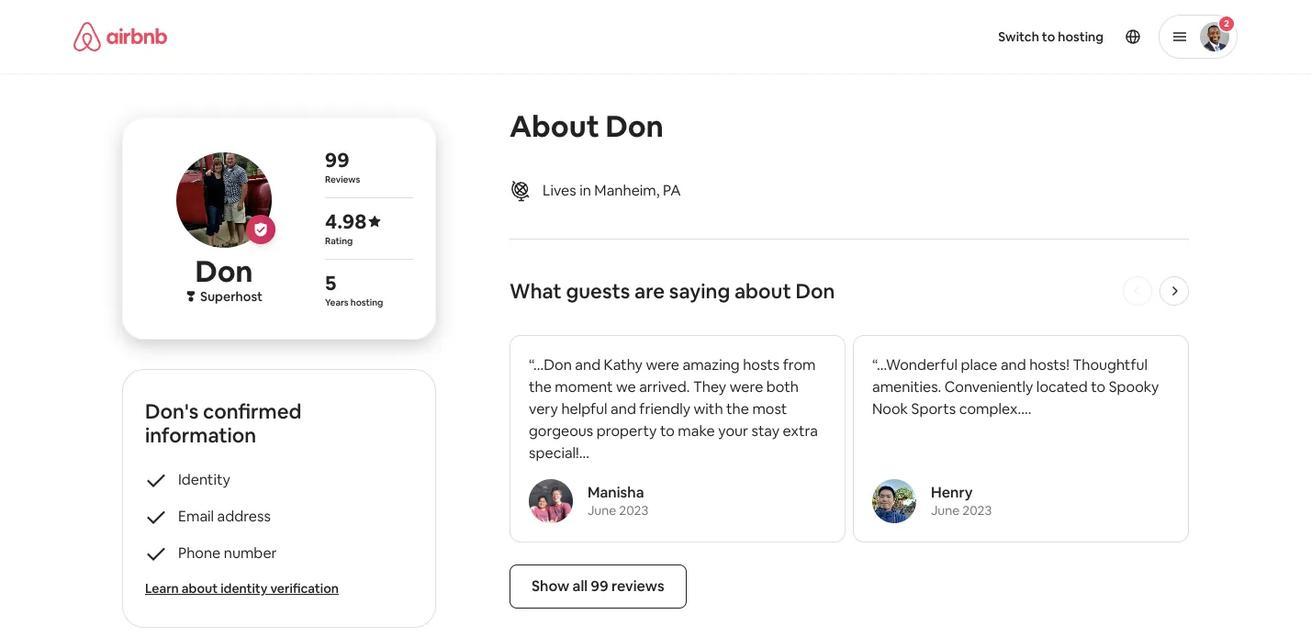 Task type: vqa. For each thing, say whether or not it's contained in the screenshot.
5.0 out of 5 average rating 'image'
no



Task type: describe. For each thing, give the bounding box(es) containing it.
hosts!
[[1030, 355, 1070, 375]]

conveniently
[[945, 378, 1034, 397]]

5
[[325, 270, 336, 296]]

all
[[573, 577, 588, 596]]

stay
[[752, 422, 780, 441]]

and inside "…wonderful place and hosts! thoughtful amenities. conveniently located to spooky nook sports complex.…
[[1001, 355, 1027, 375]]

in
[[580, 181, 591, 200]]

0 vertical spatial about
[[735, 278, 792, 304]]

phone
[[178, 544, 221, 563]]

moment
[[555, 378, 613, 397]]

information
[[145, 423, 257, 448]]

to inside "…wonderful place and hosts! thoughtful amenities. conveniently located to spooky nook sports complex.…
[[1091, 378, 1106, 397]]

4.98
[[325, 209, 367, 234]]

show all 99 reviews
[[532, 577, 665, 596]]

helpful
[[562, 400, 608, 419]]

from
[[783, 355, 816, 375]]

number
[[224, 544, 277, 563]]

both
[[767, 378, 799, 397]]

don's confirmed information
[[145, 399, 302, 448]]

very
[[529, 400, 558, 419]]

what guests are saying about don
[[510, 278, 835, 304]]

make
[[678, 422, 715, 441]]

address
[[217, 507, 271, 526]]

0 horizontal spatial were
[[646, 355, 680, 375]]

learn
[[145, 581, 179, 597]]

what
[[510, 278, 562, 304]]

sports
[[912, 400, 956, 419]]

years
[[325, 297, 349, 309]]

place
[[961, 355, 998, 375]]

reviews
[[612, 577, 665, 596]]

most
[[753, 400, 787, 419]]

your
[[719, 422, 749, 441]]

2 horizontal spatial don
[[796, 278, 835, 304]]

superhost
[[200, 289, 263, 305]]

manisha june 2023
[[588, 483, 649, 519]]

phone number
[[178, 544, 277, 563]]

switch to hosting link
[[988, 17, 1115, 56]]

to inside "…don and kathy were amazing hosts from the moment we arrived. they were both very helpful and friendly with the most gorgeous property to make your stay extra special!…
[[660, 422, 675, 441]]

profile element
[[678, 0, 1238, 73]]

saying
[[669, 278, 730, 304]]

friendly
[[640, 400, 691, 419]]

about inside button
[[182, 581, 218, 597]]

1 vertical spatial the
[[727, 400, 749, 419]]

0 horizontal spatial the
[[529, 378, 552, 397]]

5 years hosting
[[325, 270, 383, 309]]

located
[[1037, 378, 1088, 397]]

rating
[[325, 235, 353, 247]]

99 inside button
[[591, 577, 609, 596]]

nook
[[873, 400, 908, 419]]

"…wonderful place and hosts! thoughtful amenities. conveniently located to spooky nook sports complex.…
[[873, 355, 1160, 419]]



Task type: locate. For each thing, give the bounding box(es) containing it.
hosting inside switch to hosting link
[[1058, 28, 1104, 45]]

lives in manheim, pa
[[543, 181, 681, 200]]

0 vertical spatial 99
[[325, 147, 350, 173]]

2
[[1224, 17, 1230, 29]]

2 button
[[1159, 15, 1238, 59]]

2023 for henry
[[963, 502, 992, 519]]

1 vertical spatial 99
[[591, 577, 609, 596]]

2 vertical spatial to
[[660, 422, 675, 441]]

learn about identity verification
[[145, 581, 339, 597]]

gorgeous
[[529, 422, 594, 441]]

kathy
[[604, 355, 643, 375]]

0 horizontal spatial don
[[195, 252, 253, 290]]

2023
[[619, 502, 649, 519], [963, 502, 992, 519]]

are
[[635, 278, 665, 304]]

switch to hosting
[[999, 28, 1104, 45]]

1 horizontal spatial to
[[1042, 28, 1056, 45]]

hosting for switch
[[1058, 28, 1104, 45]]

manisha user profile image
[[529, 479, 573, 524]]

hosts
[[743, 355, 780, 375]]

email
[[178, 507, 214, 526]]

99 reviews
[[325, 147, 360, 186]]

were
[[646, 355, 680, 375], [730, 378, 764, 397]]

henry user profile image
[[873, 479, 917, 524], [873, 479, 917, 524]]

1 horizontal spatial hosting
[[1058, 28, 1104, 45]]

1 2023 from the left
[[619, 502, 649, 519]]

email address
[[178, 507, 271, 526]]

99 up reviews
[[325, 147, 350, 173]]

0 horizontal spatial to
[[660, 422, 675, 441]]

guests
[[566, 278, 630, 304]]

2023 for manisha
[[619, 502, 649, 519]]

1 horizontal spatial 2023
[[963, 502, 992, 519]]

2 horizontal spatial to
[[1091, 378, 1106, 397]]

0 horizontal spatial hosting
[[351, 297, 383, 309]]

identity
[[178, 470, 230, 490]]

manisha user profile image
[[529, 479, 573, 524]]

june for henry
[[931, 502, 960, 519]]

0 horizontal spatial 2023
[[619, 502, 649, 519]]

henry june 2023
[[931, 483, 992, 519]]

"…wonderful
[[873, 355, 958, 375]]

with
[[694, 400, 723, 419]]

arrived.
[[639, 378, 690, 397]]

amenities.
[[873, 378, 942, 397]]

about
[[510, 107, 600, 145]]

thoughtful
[[1073, 355, 1148, 375]]

special!…
[[529, 444, 590, 463]]

1 june from the left
[[588, 502, 617, 519]]

about down 'phone'
[[182, 581, 218, 597]]

verified host image
[[254, 222, 268, 237]]

"…don
[[529, 355, 572, 375]]

and up moment
[[575, 355, 601, 375]]

don user profile image
[[176, 152, 272, 248], [176, 152, 272, 248]]

june for manisha
[[588, 502, 617, 519]]

and down we
[[611, 400, 636, 419]]

1 horizontal spatial about
[[735, 278, 792, 304]]

0 horizontal spatial 99
[[325, 147, 350, 173]]

and
[[575, 355, 601, 375], [1001, 355, 1027, 375], [611, 400, 636, 419]]

henry
[[931, 483, 973, 502]]

june
[[588, 502, 617, 519], [931, 502, 960, 519]]

and up conveniently
[[1001, 355, 1027, 375]]

1 horizontal spatial and
[[611, 400, 636, 419]]

99
[[325, 147, 350, 173], [591, 577, 609, 596]]

confirmed
[[203, 399, 302, 424]]

1 vertical spatial were
[[730, 378, 764, 397]]

the
[[529, 378, 552, 397], [727, 400, 749, 419]]

we
[[616, 378, 636, 397]]

show all 99 reviews button
[[510, 565, 687, 609]]

"…don and kathy were amazing hosts from the moment we arrived. they were both very helpful and friendly with the most gorgeous property to make your stay extra special!…
[[529, 355, 818, 463]]

1 horizontal spatial the
[[727, 400, 749, 419]]

0 vertical spatial to
[[1042, 28, 1056, 45]]

the up very
[[529, 378, 552, 397]]

lives
[[543, 181, 577, 200]]

amazing
[[683, 355, 740, 375]]

manisha
[[588, 483, 644, 502]]

verification
[[270, 581, 339, 597]]

reviews
[[325, 174, 360, 186]]

they
[[693, 378, 727, 397]]

manheim, pa
[[595, 181, 681, 200]]

hosting right years
[[351, 297, 383, 309]]

1 horizontal spatial june
[[931, 502, 960, 519]]

to inside 'profile' element
[[1042, 28, 1056, 45]]

property
[[597, 422, 657, 441]]

identity
[[221, 581, 268, 597]]

extra
[[783, 422, 818, 441]]

complex.…
[[960, 400, 1032, 419]]

show
[[532, 577, 570, 596]]

were down hosts
[[730, 378, 764, 397]]

1 vertical spatial hosting
[[351, 297, 383, 309]]

learn about identity verification button
[[145, 580, 413, 598]]

2 june from the left
[[931, 502, 960, 519]]

1 horizontal spatial don
[[606, 107, 664, 145]]

0 horizontal spatial and
[[575, 355, 601, 375]]

don
[[606, 107, 664, 145], [195, 252, 253, 290], [796, 278, 835, 304]]

to right switch
[[1042, 28, 1056, 45]]

june inside henry june 2023
[[931, 502, 960, 519]]

about
[[735, 278, 792, 304], [182, 581, 218, 597]]

1 vertical spatial to
[[1091, 378, 1106, 397]]

to down "thoughtful"
[[1091, 378, 1106, 397]]

about don
[[510, 107, 664, 145]]

0 vertical spatial hosting
[[1058, 28, 1104, 45]]

2 2023 from the left
[[963, 502, 992, 519]]

spooky
[[1109, 378, 1160, 397]]

hosting for 5
[[351, 297, 383, 309]]

0 vertical spatial the
[[529, 378, 552, 397]]

hosting
[[1058, 28, 1104, 45], [351, 297, 383, 309]]

were up arrived.
[[646, 355, 680, 375]]

hosting inside "5 years hosting"
[[351, 297, 383, 309]]

2023 inside henry june 2023
[[963, 502, 992, 519]]

june inside the manisha june 2023
[[588, 502, 617, 519]]

to down friendly
[[660, 422, 675, 441]]

1 horizontal spatial 99
[[591, 577, 609, 596]]

hosting right switch
[[1058, 28, 1104, 45]]

99 inside 99 reviews
[[325, 147, 350, 173]]

to
[[1042, 28, 1056, 45], [1091, 378, 1106, 397], [660, 422, 675, 441]]

0 horizontal spatial about
[[182, 581, 218, 597]]

1 vertical spatial about
[[182, 581, 218, 597]]

don's
[[145, 399, 199, 424]]

0 horizontal spatial june
[[588, 502, 617, 519]]

2 horizontal spatial and
[[1001, 355, 1027, 375]]

0 vertical spatial were
[[646, 355, 680, 375]]

2023 inside the manisha june 2023
[[619, 502, 649, 519]]

1 horizontal spatial were
[[730, 378, 764, 397]]

about right saying
[[735, 278, 792, 304]]

99 right all
[[591, 577, 609, 596]]

the up your
[[727, 400, 749, 419]]

switch
[[999, 28, 1040, 45]]



